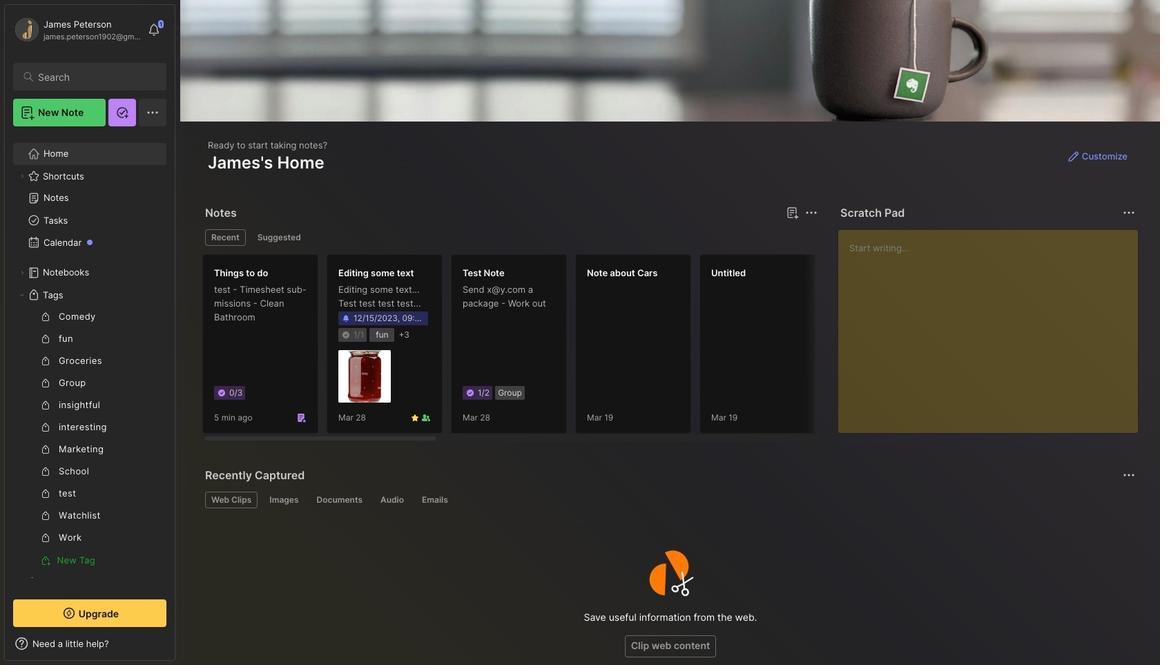 Task type: locate. For each thing, give the bounding box(es) containing it.
1 tab list from the top
[[205, 229, 816, 246]]

group
[[13, 306, 158, 571]]

more actions image
[[803, 204, 820, 221], [1121, 467, 1138, 483]]

Start writing… text field
[[850, 230, 1138, 422]]

main element
[[0, 0, 180, 665]]

tab
[[205, 229, 246, 246], [251, 229, 307, 246], [205, 492, 258, 508], [263, 492, 305, 508], [310, 492, 369, 508], [374, 492, 410, 508], [416, 492, 454, 508]]

0 horizontal spatial more actions image
[[803, 204, 820, 221]]

1 vertical spatial more actions image
[[1121, 467, 1138, 483]]

0 vertical spatial more actions image
[[803, 204, 820, 221]]

More actions field
[[802, 203, 821, 222], [1120, 203, 1139, 222], [1120, 466, 1139, 485]]

row group
[[202, 254, 1160, 442]]

tab list
[[205, 229, 816, 246], [205, 492, 1133, 508]]

tree inside main element
[[5, 135, 175, 624]]

None search field
[[38, 68, 154, 85]]

tree
[[5, 135, 175, 624]]

0 vertical spatial tab list
[[205, 229, 816, 246]]

Account field
[[13, 16, 141, 44]]

1 horizontal spatial more actions image
[[1121, 467, 1138, 483]]

1 vertical spatial tab list
[[205, 492, 1133, 508]]

WHAT'S NEW field
[[5, 633, 175, 655]]

expand tags image
[[18, 291, 26, 299]]



Task type: vqa. For each thing, say whether or not it's contained in the screenshot.
the Notes within Notes link
no



Task type: describe. For each thing, give the bounding box(es) containing it.
Search text field
[[38, 70, 154, 84]]

2 tab list from the top
[[205, 492, 1133, 508]]

click to collapse image
[[174, 640, 185, 656]]

none search field inside main element
[[38, 68, 154, 85]]

more actions image
[[1121, 204, 1138, 221]]

thumbnail image
[[338, 350, 391, 403]]

expand notebooks image
[[18, 269, 26, 277]]

group inside main element
[[13, 306, 158, 571]]



